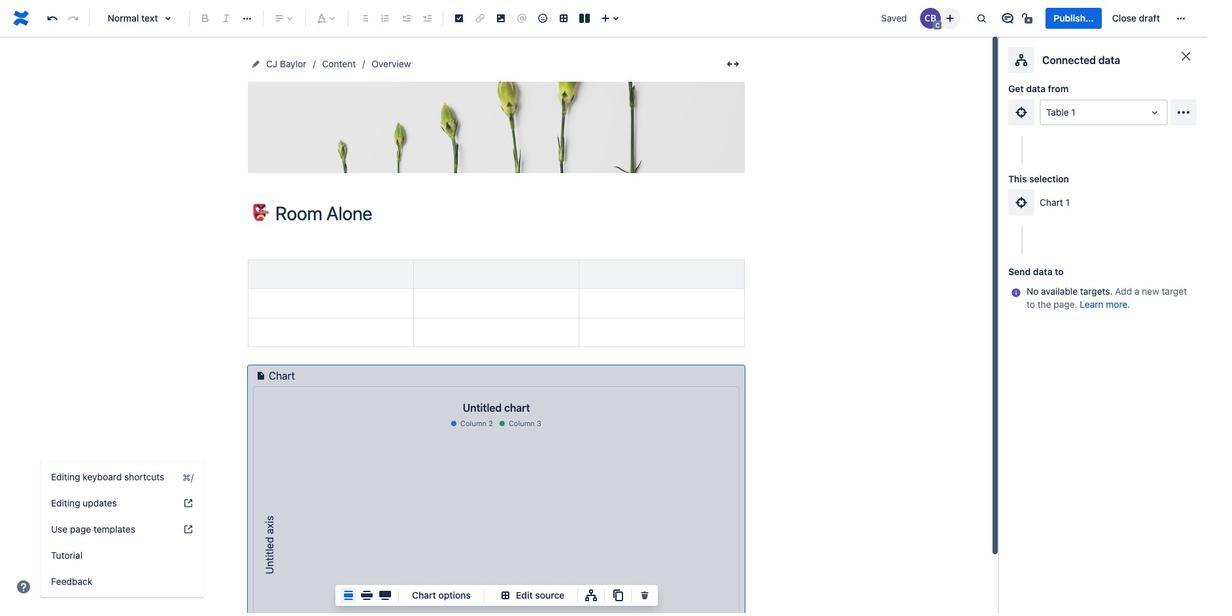 Task type: locate. For each thing, give the bounding box(es) containing it.
0 horizontal spatial chart
[[269, 370, 295, 382]]

overview link
[[372, 56, 411, 72]]

manage connected data image
[[584, 588, 599, 603]]

0 horizontal spatial help image
[[16, 579, 31, 595]]

2
[[489, 419, 493, 428]]

alert
[[1008, 285, 1197, 311]]

0 horizontal spatial to
[[1027, 299, 1035, 310]]

1 horizontal spatial column
[[509, 419, 535, 428]]

chart inside connected data "section"
[[1040, 197, 1063, 208]]

data
[[1098, 54, 1120, 66], [1026, 83, 1046, 94], [1033, 266, 1052, 277]]

add image, video, or file image
[[493, 10, 509, 26]]

data up no
[[1033, 266, 1052, 277]]

2 editing from the top
[[51, 498, 80, 509]]

xychart image
[[254, 431, 739, 613]]

info icon image
[[1011, 288, 1021, 298]]

alert containing no available targets.
[[1008, 285, 1197, 311]]

get
[[1008, 83, 1024, 94]]

editing for editing updates
[[51, 498, 80, 509]]

bold ⌘b image
[[197, 10, 213, 26]]

update header image
[[453, 133, 540, 143]]

this
[[1008, 173, 1027, 184]]

edit source
[[516, 590, 565, 601]]

column left 2
[[460, 419, 486, 428]]

chart for chart
[[269, 370, 295, 382]]

comment icon image
[[1000, 10, 1016, 26]]

normal text button
[[95, 4, 184, 33]]

0 vertical spatial help image
[[183, 498, 194, 509]]

1 vertical spatial to
[[1027, 299, 1035, 310]]

cj baylor
[[266, 58, 306, 69]]

data right the connected
[[1098, 54, 1120, 66]]

close draft button
[[1104, 8, 1168, 29]]

Main content area, start typing to enter text. text field
[[240, 244, 753, 613]]

column down chart
[[509, 419, 535, 428]]

help image up help image
[[183, 498, 194, 509]]

go full width image
[[377, 588, 393, 603]]

⌘/
[[183, 472, 194, 483]]

column
[[460, 419, 486, 428], [509, 419, 535, 428]]

to up the available
[[1055, 266, 1064, 277]]

mention image
[[514, 10, 530, 26]]

open image
[[1147, 105, 1163, 120]]

untitled
[[463, 402, 502, 414]]

this selection
[[1008, 173, 1069, 184]]

chart inside main content area, start typing to enter text. text field
[[269, 370, 295, 382]]

add
[[1115, 286, 1132, 297]]

0 vertical spatial editing
[[51, 471, 80, 483]]

1 down selection
[[1066, 197, 1070, 208]]

get data from
[[1008, 83, 1069, 94]]

editing for editing keyboard shortcuts
[[51, 471, 80, 483]]

edit source image
[[498, 588, 513, 603]]

page.
[[1054, 299, 1077, 310]]

more.
[[1106, 299, 1130, 310]]

back to center image
[[341, 588, 356, 603]]

1 horizontal spatial 1
[[1071, 107, 1075, 118]]

table 1
[[1046, 107, 1075, 118]]

help image
[[183, 498, 194, 509], [16, 579, 31, 595]]

1 right table
[[1071, 107, 1075, 118]]

0 horizontal spatial 1
[[1066, 197, 1070, 208]]

2 horizontal spatial chart
[[1040, 197, 1063, 208]]

emoji image
[[535, 10, 551, 26]]

editing
[[51, 471, 80, 483], [51, 498, 80, 509]]

2 vertical spatial data
[[1033, 266, 1052, 277]]

cj baylor link
[[266, 56, 306, 72]]

1
[[1071, 107, 1075, 118], [1066, 197, 1070, 208]]

no restrictions image
[[1021, 10, 1037, 26]]

0 vertical spatial data
[[1098, 54, 1120, 66]]

chart image
[[253, 368, 269, 384]]

chart
[[1040, 197, 1063, 208], [269, 370, 295, 382], [412, 590, 436, 601]]

help image left feedback
[[16, 579, 31, 595]]

none text field inside connected data "section"
[[1046, 106, 1049, 119]]

data for connected
[[1098, 54, 1120, 66]]

overview
[[372, 58, 411, 69]]

1 horizontal spatial chart
[[412, 590, 436, 601]]

to down no
[[1027, 299, 1035, 310]]

0 horizontal spatial column
[[460, 419, 486, 428]]

make page full-width image
[[725, 56, 741, 72]]

options
[[438, 590, 471, 601]]

more image
[[1173, 10, 1189, 26]]

image
[[515, 133, 540, 143]]

1 vertical spatial editing
[[51, 498, 80, 509]]

chart for chart options
[[412, 590, 436, 601]]

0 vertical spatial 1
[[1071, 107, 1075, 118]]

1 horizontal spatial to
[[1055, 266, 1064, 277]]

chart inside button
[[412, 590, 436, 601]]

confluence image
[[10, 8, 31, 29], [10, 8, 31, 29]]

update header image button
[[449, 111, 544, 144]]

shortcuts
[[124, 471, 164, 483]]

no
[[1027, 286, 1039, 297]]

to
[[1055, 266, 1064, 277], [1027, 299, 1035, 310]]

table image
[[556, 10, 572, 26]]

None text field
[[1046, 106, 1049, 119]]

2 column from the left
[[509, 419, 535, 428]]

no available targets.
[[1027, 286, 1113, 297]]

bullet list ⌘⇧8 image
[[356, 10, 372, 26]]

editing up use
[[51, 498, 80, 509]]

connected
[[1042, 54, 1096, 66]]

connected data section
[[1008, 47, 1197, 613]]

indent tab image
[[419, 10, 435, 26]]

1 editing from the top
[[51, 471, 80, 483]]

italic ⌘i image
[[218, 10, 234, 26]]

editing up editing updates
[[51, 471, 80, 483]]

editing updates
[[51, 498, 117, 509]]

page
[[70, 524, 91, 535]]

cj baylor image
[[920, 8, 941, 29]]

keyboard
[[83, 471, 122, 483]]

1 column from the left
[[460, 419, 486, 428]]

templates
[[93, 524, 135, 535]]

editing keyboard shortcuts
[[51, 471, 164, 483]]

available
[[1041, 286, 1078, 297]]

1 vertical spatial data
[[1026, 83, 1046, 94]]

1 for chart 1
[[1066, 197, 1070, 208]]

move this page image
[[250, 59, 261, 69]]

2 vertical spatial chart
[[412, 590, 436, 601]]

1 horizontal spatial help image
[[183, 498, 194, 509]]

:japanese_goblin: image
[[252, 204, 269, 221], [252, 204, 269, 221]]

data right get
[[1026, 83, 1046, 94]]

tutorial button
[[41, 543, 204, 569]]

copy image
[[610, 588, 626, 603]]

0 vertical spatial chart
[[1040, 197, 1063, 208]]

feedback
[[51, 576, 92, 587]]

1 vertical spatial 1
[[1066, 197, 1070, 208]]

1 vertical spatial chart
[[269, 370, 295, 382]]

column 3
[[509, 419, 541, 428]]



Task type: vqa. For each thing, say whether or not it's contained in the screenshot.
Edit source
yes



Task type: describe. For each thing, give the bounding box(es) containing it.
layouts image
[[577, 10, 592, 26]]

send
[[1008, 266, 1031, 277]]

send data to
[[1008, 266, 1064, 277]]

help image inside editing updates link
[[183, 498, 194, 509]]

link image
[[472, 10, 488, 26]]

action item image
[[451, 10, 467, 26]]

column for column 2
[[460, 419, 486, 428]]

content
[[322, 58, 356, 69]]

header
[[485, 133, 513, 143]]

Give this page a title text field
[[275, 203, 745, 224]]

learn more. link
[[1080, 299, 1130, 310]]

publish...
[[1054, 12, 1094, 24]]

add a new target to the page.
[[1027, 286, 1187, 310]]

help image
[[183, 524, 194, 535]]

saved
[[881, 12, 907, 24]]

data for send
[[1033, 266, 1052, 277]]

column 2
[[460, 419, 493, 428]]

targets.
[[1080, 286, 1113, 297]]

invite to edit image
[[943, 10, 958, 26]]

edit source button
[[490, 588, 572, 603]]

column for column 3
[[509, 419, 535, 428]]

publish... button
[[1046, 8, 1102, 29]]

more formatting image
[[239, 10, 255, 26]]

update
[[453, 133, 482, 143]]

close
[[1112, 12, 1137, 24]]

cj
[[266, 58, 277, 69]]

close draft
[[1112, 12, 1160, 24]]

1 vertical spatial help image
[[16, 579, 31, 595]]

normal text
[[108, 12, 158, 24]]

updates
[[83, 498, 117, 509]]

chart options
[[412, 590, 471, 601]]

source
[[535, 590, 565, 601]]

tutorial
[[51, 550, 82, 561]]

new
[[1142, 286, 1159, 297]]

find and replace image
[[974, 10, 990, 26]]

close connections panel image
[[1178, 48, 1194, 64]]

chart for chart 1
[[1040, 197, 1063, 208]]

learn more.
[[1080, 299, 1130, 310]]

use page templates link
[[41, 517, 204, 543]]

remove image
[[637, 588, 653, 603]]

more actions image
[[1176, 105, 1191, 120]]

redo ⌘⇧z image
[[65, 10, 81, 26]]

to inside add a new target to the page.
[[1027, 299, 1035, 310]]

data for get
[[1026, 83, 1046, 94]]

edit
[[516, 590, 533, 601]]

chart options button
[[404, 588, 479, 603]]

from
[[1048, 83, 1069, 94]]

target
[[1162, 286, 1187, 297]]

draft
[[1139, 12, 1160, 24]]

untitled chart
[[463, 402, 530, 414]]

normal
[[108, 12, 139, 24]]

numbered list ⌘⇧7 image
[[377, 10, 393, 26]]

use page templates
[[51, 524, 135, 535]]

baylor
[[280, 58, 306, 69]]

selection
[[1029, 173, 1069, 184]]

go wide image
[[359, 588, 375, 603]]

table
[[1046, 107, 1069, 118]]

chart 1
[[1040, 197, 1070, 208]]

a
[[1134, 286, 1139, 297]]

chart
[[504, 402, 530, 414]]

editing updates link
[[41, 490, 204, 517]]

text
[[141, 12, 158, 24]]

use
[[51, 524, 67, 535]]

0 vertical spatial to
[[1055, 266, 1064, 277]]

outdent ⇧tab image
[[398, 10, 414, 26]]

1 for table 1
[[1071, 107, 1075, 118]]

undo ⌘z image
[[44, 10, 60, 26]]

content link
[[322, 56, 356, 72]]

connected data
[[1042, 54, 1120, 66]]

feedback button
[[41, 569, 204, 595]]

3
[[537, 419, 541, 428]]

the
[[1038, 299, 1051, 310]]

learn
[[1080, 299, 1104, 310]]



